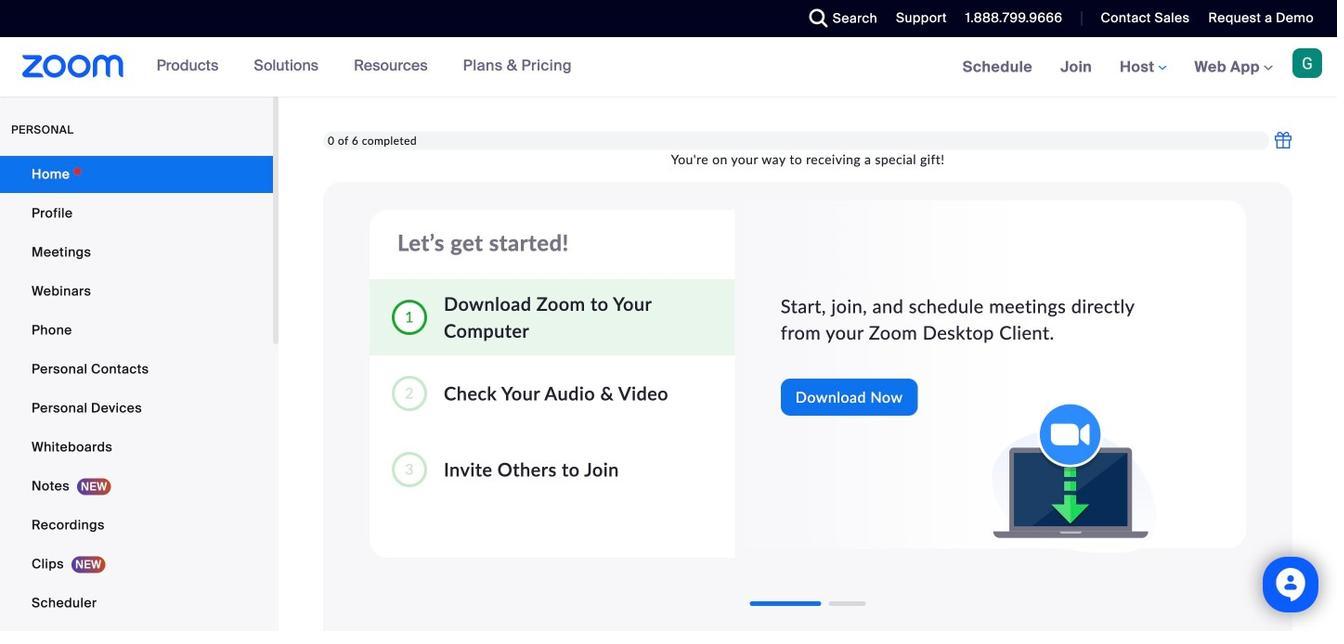 Task type: vqa. For each thing, say whether or not it's contained in the screenshot.
profile picture
yes



Task type: describe. For each thing, give the bounding box(es) containing it.
personal menu menu
[[0, 156, 273, 632]]



Task type: locate. For each thing, give the bounding box(es) containing it.
zoom logo image
[[22, 55, 124, 78]]

banner
[[0, 37, 1337, 98]]

meetings navigation
[[949, 37, 1337, 98]]

profile picture image
[[1293, 48, 1323, 78]]

product information navigation
[[143, 37, 586, 97]]



